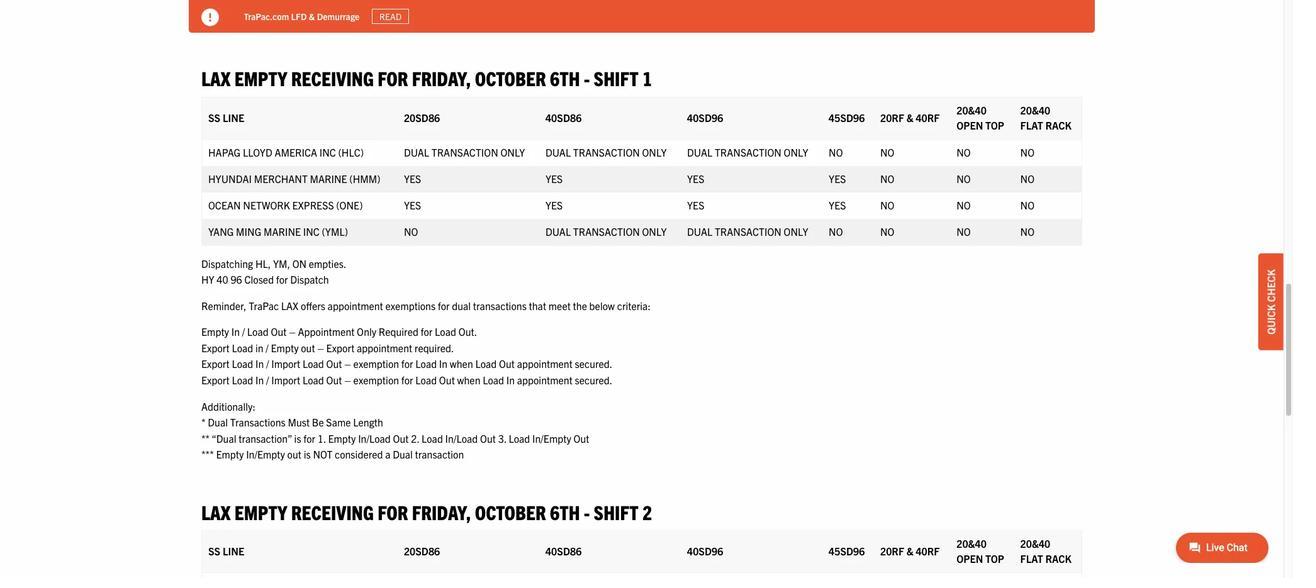 Task type: describe. For each thing, give the bounding box(es) containing it.
0 vertical spatial &
[[309, 10, 315, 22]]

marine for merchant
[[310, 172, 347, 185]]

20&40 open top for lax empty receiving           for friday, october 6th              - shift 2
[[957, 538, 1005, 566]]

friday, for 1
[[412, 66, 471, 90]]

2 vertical spatial is
[[304, 448, 311, 461]]

the
[[573, 299, 587, 312]]

ss for lax empty receiving           for friday, october 6th              - shift 2
[[208, 545, 220, 558]]

40rf for 2
[[916, 545, 940, 558]]

not inside additionally: * dual transactions must be same length ** "dual transaction" is for 1. empty in/load out 2. load in/load out 3. load in/empty out *** empty in/empty out is not considered a dual transaction
[[313, 448, 333, 461]]

for for lax empty receiving           for friday, october 6th              - shift 2
[[378, 500, 408, 524]]

45sd96 for lax empty receiving           for friday, october 6th              - shift 1
[[829, 111, 865, 124]]

empty left trapac.com
[[216, 14, 244, 27]]

transaction"
[[239, 432, 292, 445]]

1 vertical spatial when
[[457, 374, 481, 387]]

express
[[292, 199, 334, 211]]

trapac
[[249, 299, 279, 312]]

top for 2
[[986, 553, 1005, 566]]

empties.
[[309, 257, 346, 270]]

only
[[357, 326, 377, 338]]

quick
[[1265, 304, 1278, 334]]

must
[[288, 416, 310, 429]]

20sd86 for 1
[[404, 111, 440, 124]]

demurrage
[[317, 10, 360, 22]]

additionally: * dual transactions must be same length ** "dual transaction" is for 1. empty in/load out 2. load in/load out 3. load in/empty out *** empty in/empty out is not considered a dual transaction
[[201, 400, 590, 461]]

required.
[[415, 342, 454, 354]]

(hmm)
[[350, 172, 381, 185]]

1 vertical spatial in/empty
[[533, 432, 571, 445]]

96
[[231, 273, 242, 286]]

20&40 flat rack for 2
[[1021, 538, 1072, 566]]

transactions
[[230, 416, 286, 429]]

yang
[[208, 225, 234, 238]]

1
[[643, 66, 652, 90]]

in
[[256, 342, 264, 354]]

*
[[201, 416, 206, 429]]

2
[[643, 500, 652, 524]]

(one)
[[336, 199, 363, 211]]

exemptions
[[385, 299, 436, 312]]

be
[[312, 416, 324, 429]]

check
[[1265, 269, 1278, 302]]

closed
[[244, 273, 274, 286]]

*** empty in/empty out is not considered a dual transaction
[[201, 14, 464, 27]]

45sd96 for lax empty receiving           for friday, october 6th              - shift 2
[[829, 545, 865, 558]]

2.
[[411, 432, 419, 445]]

hyundai
[[208, 172, 252, 185]]

20&40 open top for lax empty receiving           for friday, october 6th              - shift 1
[[957, 104, 1005, 131]]

america
[[275, 146, 317, 158]]

additionally:
[[201, 400, 256, 413]]

ocean
[[208, 199, 241, 211]]

merchant
[[254, 172, 308, 185]]

read link
[[373, 9, 409, 24]]

40rf for 1
[[916, 111, 940, 124]]

lax for lax empty receiving           for friday, october 6th              - shift 1
[[201, 66, 231, 90]]

ss line for lax empty receiving           for friday, october 6th              - shift 2
[[208, 545, 244, 558]]

40sd96 for lax empty receiving           for friday, october 6th              - shift 1
[[687, 111, 723, 124]]

for inside additionally: * dual transactions must be same length ** "dual transaction" is for 1. empty in/load out 2. load in/load out 3. load in/empty out *** empty in/empty out is not considered a dual transaction
[[304, 432, 315, 445]]

1 import from the top
[[271, 358, 300, 370]]

solid image
[[201, 9, 219, 26]]

- for 2
[[584, 500, 590, 524]]

yang ming marine inc (yml)
[[208, 225, 348, 238]]

& for lax empty receiving           for friday, october 6th              - shift 2
[[907, 545, 914, 558]]

"dual
[[212, 432, 236, 445]]

rack for lax empty receiving           for friday, october 6th              - shift 1
[[1046, 119, 1072, 131]]

below
[[590, 299, 615, 312]]

0 vertical spatial in/empty
[[246, 14, 285, 27]]

flat for lax empty receiving           for friday, october 6th              - shift 2
[[1021, 553, 1043, 566]]

reminder, trapac lax offers appointment exemptions for dual transactions that meet the below criteria:
[[201, 299, 651, 312]]

inc for (hlc)
[[320, 146, 336, 158]]

on
[[292, 257, 307, 270]]

friday, for 2
[[412, 500, 471, 524]]

0 vertical spatial is
[[304, 14, 311, 27]]

appointment
[[298, 326, 355, 338]]

20rf & 40rf for lax empty receiving           for friday, october 6th              - shift 1
[[881, 111, 940, 124]]

ss for lax empty receiving           for friday, october 6th              - shift 1
[[208, 111, 220, 124]]

1 a from the top
[[385, 14, 391, 27]]

october for 2
[[475, 500, 546, 524]]

empty in / load out – appointment only required for load out. export load in / empty out – export appointment required. export load in / import load out – exemption for load in when load out appointment secured. export load in / import load out – exemption for load out when load in appointment secured.
[[201, 326, 613, 387]]

shift for 1
[[594, 66, 639, 90]]

ss line for lax empty receiving           for friday, october 6th              - shift 1
[[208, 111, 244, 124]]

/ right in
[[266, 342, 269, 354]]

october for 1
[[475, 66, 546, 90]]

read
[[380, 11, 402, 22]]

1.
[[318, 432, 326, 445]]

out inside additionally: * dual transactions must be same length ** "dual transaction" is for 1. empty in/load out 2. load in/load out 3. load in/empty out *** empty in/empty out is not considered a dual transaction
[[287, 448, 302, 461]]

*** inside additionally: * dual transactions must be same length ** "dual transaction" is for 1. empty in/load out 2. load in/load out 3. load in/empty out *** empty in/empty out is not considered a dual transaction
[[201, 448, 214, 461]]

dispatch
[[290, 273, 329, 286]]

meet
[[549, 299, 571, 312]]

40sd86 for 2
[[546, 545, 582, 558]]

empty for lax empty receiving           for friday, october 6th              - shift 1
[[235, 66, 287, 90]]

out.
[[459, 326, 477, 338]]

lax empty receiving           for friday, october 6th              - shift 2
[[201, 500, 652, 524]]

6th for 1
[[550, 66, 580, 90]]

hyundai merchant marine (hmm)
[[208, 172, 381, 185]]

1 vertical spatial lax
[[281, 299, 299, 312]]

- for 1
[[584, 66, 590, 90]]

criteria:
[[617, 299, 651, 312]]



Task type: vqa. For each thing, say whether or not it's contained in the screenshot.


Task type: locate. For each thing, give the bounding box(es) containing it.
20&40 flat rack for 1
[[1021, 104, 1072, 131]]

**
[[201, 432, 210, 445]]

2 considered from the top
[[335, 448, 383, 461]]

only
[[501, 146, 525, 158], [642, 146, 667, 158], [784, 146, 809, 158], [642, 225, 667, 238], [784, 225, 809, 238]]

2 flat from the top
[[1021, 553, 1043, 566]]

2 rack from the top
[[1046, 553, 1072, 566]]

for for lax empty receiving           for friday, october 6th              - shift 1
[[378, 66, 408, 90]]

0 vertical spatial dual
[[393, 14, 413, 27]]

when down out.
[[457, 374, 481, 387]]

&
[[309, 10, 315, 22], [907, 111, 914, 124], [907, 545, 914, 558]]

1 vertical spatial 45sd96
[[829, 545, 865, 558]]

1 20sd86 from the top
[[404, 111, 440, 124]]

6th for 2
[[550, 500, 580, 524]]

that
[[529, 299, 546, 312]]

1 vertical spatial secured.
[[575, 374, 613, 387]]

3.
[[498, 432, 507, 445]]

1 20rf & 40rf from the top
[[881, 111, 940, 124]]

1 vertical spatial receiving
[[291, 500, 374, 524]]

not right lfd
[[313, 14, 333, 27]]

/ down reminder,
[[242, 326, 245, 338]]

1 20&40 flat rack from the top
[[1021, 104, 1072, 131]]

2 vertical spatial in/empty
[[246, 448, 285, 461]]

0 vertical spatial ss line
[[208, 111, 244, 124]]

2 40sd96 from the top
[[687, 545, 723, 558]]

import up the must
[[271, 374, 300, 387]]

2 not from the top
[[313, 448, 333, 461]]

20sd86 down lax empty receiving           for friday, october 6th              - shift 2 at the bottom of the page
[[404, 545, 440, 558]]

1 for from the top
[[378, 66, 408, 90]]

dual down 2. at the left
[[393, 448, 413, 461]]

1 in/load from the left
[[358, 432, 391, 445]]

0 vertical spatial shift
[[594, 66, 639, 90]]

40sd86 for 1
[[546, 111, 582, 124]]

1 vertical spatial not
[[313, 448, 333, 461]]

lfd
[[291, 10, 307, 22]]

1 open from the top
[[957, 119, 983, 131]]

2 secured. from the top
[[575, 374, 613, 387]]

0 vertical spatial considered
[[335, 14, 383, 27]]

2 exemption from the top
[[353, 374, 399, 387]]

2 6th from the top
[[550, 500, 580, 524]]

0 vertical spatial when
[[450, 358, 473, 370]]

1 *** from the top
[[201, 14, 214, 27]]

0 vertical spatial open
[[957, 119, 983, 131]]

line
[[223, 111, 244, 124], [223, 545, 244, 558]]

45sd96
[[829, 111, 865, 124], [829, 545, 865, 558]]

1 flat from the top
[[1021, 119, 1043, 131]]

1 vertical spatial inc
[[303, 225, 320, 238]]

20rf for lax empty receiving           for friday, october 6th              - shift 1
[[881, 111, 905, 124]]

1 vertical spatial exemption
[[353, 374, 399, 387]]

1 vertical spatial is
[[294, 432, 301, 445]]

line for lax empty receiving           for friday, october 6th              - shift 2
[[223, 545, 244, 558]]

20rf
[[881, 111, 905, 124], [881, 545, 905, 558]]

2 top from the top
[[986, 553, 1005, 566]]

0 vertical spatial line
[[223, 111, 244, 124]]

1 vertical spatial 20sd86
[[404, 545, 440, 558]]

0 vertical spatial not
[[313, 14, 333, 27]]

1 20&40 open top from the top
[[957, 104, 1005, 131]]

- left 1 at top
[[584, 66, 590, 90]]

0 vertical spatial 20&40 open top
[[957, 104, 1005, 131]]

dispatching hl, ym, on empties. hy 40 96 closed for dispatch
[[201, 257, 346, 286]]

quick check link
[[1259, 253, 1284, 350]]

out down appointment
[[301, 342, 315, 354]]

1 vertical spatial 20&40 open top
[[957, 538, 1005, 566]]

1 vertical spatial 6th
[[550, 500, 580, 524]]

2 20rf from the top
[[881, 545, 905, 558]]

transaction inside additionally: * dual transactions must be same length ** "dual transaction" is for 1. empty in/load out 2. load in/load out 3. load in/empty out *** empty in/empty out is not considered a dual transaction
[[415, 448, 464, 461]]

1 vertical spatial top
[[986, 553, 1005, 566]]

1 vertical spatial 20rf
[[881, 545, 905, 558]]

1 not from the top
[[313, 14, 333, 27]]

exemption down only
[[353, 358, 399, 370]]

20&40 flat rack
[[1021, 104, 1072, 131], [1021, 538, 1072, 566]]

0 vertical spatial flat
[[1021, 119, 1043, 131]]

1 vertical spatial open
[[957, 553, 983, 566]]

1 empty from the top
[[235, 66, 287, 90]]

1 transaction from the top
[[415, 14, 464, 27]]

october
[[475, 66, 546, 90], [475, 500, 546, 524]]

top for 1
[[986, 119, 1005, 131]]

1 vertical spatial considered
[[335, 448, 383, 461]]

2 transaction from the top
[[415, 448, 464, 461]]

ocean network express (one)
[[208, 199, 363, 211]]

rack
[[1046, 119, 1072, 131], [1046, 553, 1072, 566]]

1 40sd96 from the top
[[687, 111, 723, 124]]

empty
[[235, 66, 287, 90], [235, 500, 287, 524]]

2 open from the top
[[957, 553, 983, 566]]

1 vertical spatial &
[[907, 111, 914, 124]]

trapac.com
[[244, 10, 289, 22]]

1 ss line from the top
[[208, 111, 244, 124]]

2 40sd86 from the top
[[546, 545, 582, 558]]

2 ss line from the top
[[208, 545, 244, 558]]

*** down "**"
[[201, 448, 214, 461]]

dual
[[452, 299, 471, 312]]

load
[[247, 326, 269, 338], [435, 326, 456, 338], [232, 342, 253, 354], [232, 358, 253, 370], [303, 358, 324, 370], [416, 358, 437, 370], [475, 358, 497, 370], [232, 374, 253, 387], [303, 374, 324, 387], [416, 374, 437, 387], [483, 374, 504, 387], [422, 432, 443, 445], [509, 432, 530, 445]]

exemption up length
[[353, 374, 399, 387]]

lax
[[201, 66, 231, 90], [281, 299, 299, 312], [201, 500, 231, 524]]

same
[[326, 416, 351, 429]]

reminder,
[[201, 299, 246, 312]]

empty down the same
[[328, 432, 356, 445]]

1 friday, from the top
[[412, 66, 471, 90]]

1 horizontal spatial marine
[[310, 172, 347, 185]]

/ up transactions
[[266, 374, 269, 387]]

marine down ocean network express (one)
[[264, 225, 301, 238]]

1 vertical spatial 20&40 flat rack
[[1021, 538, 1072, 566]]

20rf for lax empty receiving           for friday, october 6th              - shift 2
[[881, 545, 905, 558]]

trapac.com lfd & demurrage
[[244, 10, 360, 22]]

lax empty receiving           for friday, october 6th              - shift 1
[[201, 66, 652, 90]]

transaction
[[432, 146, 498, 158], [573, 146, 640, 158], [715, 146, 782, 158], [573, 225, 640, 238], [715, 225, 782, 238]]

0 vertical spatial top
[[986, 119, 1005, 131]]

inc
[[320, 146, 336, 158], [303, 225, 320, 238]]

40sd96
[[687, 111, 723, 124], [687, 545, 723, 558]]

in/load left 3. at left bottom
[[445, 432, 478, 445]]

hy
[[201, 273, 214, 286]]

-
[[584, 66, 590, 90], [584, 500, 590, 524]]

0 vertical spatial exemption
[[353, 358, 399, 370]]

2 vertical spatial lax
[[201, 500, 231, 524]]

1 secured. from the top
[[575, 358, 613, 370]]

marine for ming
[[264, 225, 301, 238]]

0 vertical spatial 40rf
[[916, 111, 940, 124]]

(hlc)
[[338, 146, 364, 158]]

empty down "dual
[[216, 448, 244, 461]]

considered inside additionally: * dual transactions must be same length ** "dual transaction" is for 1. empty in/load out 2. load in/load out 3. load in/empty out *** empty in/empty out is not considered a dual transaction
[[335, 448, 383, 461]]

2 in/load from the left
[[445, 432, 478, 445]]

shift left 2
[[594, 500, 639, 524]]

inc left (yml)
[[303, 225, 320, 238]]

ym,
[[273, 257, 290, 270]]

1 vertical spatial transaction
[[415, 448, 464, 461]]

hapag lloyd america inc (hlc)
[[208, 146, 364, 158]]

empty
[[216, 14, 244, 27], [201, 326, 229, 338], [271, 342, 299, 354], [328, 432, 356, 445], [216, 448, 244, 461]]

inc for (yml)
[[303, 225, 320, 238]]

considered
[[335, 14, 383, 27], [335, 448, 383, 461]]

no
[[829, 146, 843, 158], [881, 146, 895, 158], [957, 146, 971, 158], [1021, 146, 1035, 158], [881, 172, 895, 185], [957, 172, 971, 185], [1021, 172, 1035, 185], [881, 199, 895, 211], [957, 199, 971, 211], [1021, 199, 1035, 211], [404, 225, 418, 238], [829, 225, 843, 238], [881, 225, 895, 238], [957, 225, 971, 238], [1021, 225, 1035, 238]]

2 receiving from the top
[[291, 500, 374, 524]]

2 october from the top
[[475, 500, 546, 524]]

0 vertical spatial october
[[475, 66, 546, 90]]

dispatching
[[201, 257, 253, 270]]

1 horizontal spatial in/load
[[445, 432, 478, 445]]

–
[[289, 326, 296, 338], [317, 342, 324, 354], [344, 358, 351, 370], [344, 374, 351, 387]]

***
[[201, 14, 214, 27], [201, 448, 214, 461]]

0 vertical spatial -
[[584, 66, 590, 90]]

1 vertical spatial friday,
[[412, 500, 471, 524]]

1 vertical spatial 40sd96
[[687, 545, 723, 558]]

1 vertical spatial 20rf & 40rf
[[881, 545, 940, 558]]

0 vertical spatial 40sd96
[[687, 111, 723, 124]]

transaction down 2. at the left
[[415, 448, 464, 461]]

in/load
[[358, 432, 391, 445], [445, 432, 478, 445]]

0 vertical spatial for
[[378, 66, 408, 90]]

1 vertical spatial import
[[271, 374, 300, 387]]

empty for lax empty receiving           for friday, october 6th              - shift 2
[[235, 500, 287, 524]]

shift left 1 at top
[[594, 66, 639, 90]]

2 *** from the top
[[201, 448, 214, 461]]

2 20&40 open top from the top
[[957, 538, 1005, 566]]

1 vertical spatial ss
[[208, 545, 220, 558]]

top
[[986, 119, 1005, 131], [986, 553, 1005, 566]]

hl,
[[255, 257, 271, 270]]

required
[[379, 326, 419, 338]]

out inside empty in / load out – appointment only required for load out. export load in / empty out – export appointment required. export load in / import load out – exemption for load in when load out appointment secured. export load in / import load out – exemption for load out when load in appointment secured.
[[301, 342, 315, 354]]

1 vertical spatial 40sd86
[[546, 545, 582, 558]]

2 45sd96 from the top
[[829, 545, 865, 558]]

out
[[271, 326, 287, 338], [326, 358, 342, 370], [499, 358, 515, 370], [326, 374, 342, 387], [439, 374, 455, 387], [393, 432, 409, 445], [480, 432, 496, 445], [574, 432, 590, 445]]

lax for lax empty receiving           for friday, october 6th              - shift 2
[[201, 500, 231, 524]]

dual
[[404, 146, 429, 158], [546, 146, 571, 158], [687, 146, 713, 158], [546, 225, 571, 238], [687, 225, 713, 238]]

out down the must
[[287, 448, 302, 461]]

1 vertical spatial ***
[[201, 448, 214, 461]]

when
[[450, 358, 473, 370], [457, 374, 481, 387]]

0 vertical spatial 45sd96
[[829, 111, 865, 124]]

2 20rf & 40rf from the top
[[881, 545, 940, 558]]

20&40
[[957, 104, 987, 116], [1021, 104, 1051, 116], [957, 538, 987, 550], [1021, 538, 1051, 550]]

marine up express
[[310, 172, 347, 185]]

40
[[217, 273, 228, 286]]

in/load down length
[[358, 432, 391, 445]]

1 line from the top
[[223, 111, 244, 124]]

40sd86
[[546, 111, 582, 124], [546, 545, 582, 558]]

transactions
[[473, 299, 527, 312]]

0 horizontal spatial in/load
[[358, 432, 391, 445]]

2 ss from the top
[[208, 545, 220, 558]]

1 40sd86 from the top
[[546, 111, 582, 124]]

hapag
[[208, 146, 241, 158]]

a
[[385, 14, 391, 27], [385, 448, 391, 461]]

1 vertical spatial marine
[[264, 225, 301, 238]]

1 considered from the top
[[335, 14, 383, 27]]

1 shift from the top
[[594, 66, 639, 90]]

open for lax empty receiving           for friday, october 6th              - shift 2
[[957, 553, 983, 566]]

2 vertical spatial dual
[[393, 448, 413, 461]]

dual up lax empty receiving           for friday, october 6th              - shift 1
[[393, 14, 413, 27]]

1 vertical spatial empty
[[235, 500, 287, 524]]

1 - from the top
[[584, 66, 590, 90]]

offers
[[301, 299, 325, 312]]

0 vertical spatial 20rf
[[881, 111, 905, 124]]

receiving
[[291, 66, 374, 90], [291, 500, 374, 524]]

1 receiving from the top
[[291, 66, 374, 90]]

1 ss from the top
[[208, 111, 220, 124]]

/ down trapac
[[266, 358, 269, 370]]

20rf & 40rf for lax empty receiving           for friday, october 6th              - shift 2
[[881, 545, 940, 558]]

2 a from the top
[[385, 448, 391, 461]]

transaction right the read
[[415, 14, 464, 27]]

in/empty right 3. at left bottom
[[533, 432, 571, 445]]

1 vertical spatial a
[[385, 448, 391, 461]]

2 import from the top
[[271, 374, 300, 387]]

length
[[353, 416, 383, 429]]

2 40rf from the top
[[916, 545, 940, 558]]

when down required.
[[450, 358, 473, 370]]

import down appointment
[[271, 358, 300, 370]]

0 vertical spatial a
[[385, 14, 391, 27]]

for inside dispatching hl, ym, on empties. hy 40 96 closed for dispatch
[[276, 273, 288, 286]]

lloyd
[[243, 146, 272, 158]]

0 vertical spatial 40sd86
[[546, 111, 582, 124]]

1 vertical spatial flat
[[1021, 553, 1043, 566]]

is
[[304, 14, 311, 27], [294, 432, 301, 445], [304, 448, 311, 461]]

20sd86 down lax empty receiving           for friday, october 6th              - shift 1
[[404, 111, 440, 124]]

0 vertical spatial 20rf & 40rf
[[881, 111, 940, 124]]

2 - from the top
[[584, 500, 590, 524]]

2 vertical spatial out
[[287, 448, 302, 461]]

2 shift from the top
[[594, 500, 639, 524]]

1 vertical spatial line
[[223, 545, 244, 558]]

open for lax empty receiving           for friday, october 6th              - shift 1
[[957, 119, 983, 131]]

dual right *
[[208, 416, 228, 429]]

in/empty down transaction"
[[246, 448, 285, 461]]

1 exemption from the top
[[353, 358, 399, 370]]

friday,
[[412, 66, 471, 90], [412, 500, 471, 524]]

2 for from the top
[[378, 500, 408, 524]]

0 vertical spatial 20&40 flat rack
[[1021, 104, 1072, 131]]

2 20sd86 from the top
[[404, 545, 440, 558]]

20&40 open top
[[957, 104, 1005, 131], [957, 538, 1005, 566]]

6th
[[550, 66, 580, 90], [550, 500, 580, 524]]

0 vertical spatial receiving
[[291, 66, 374, 90]]

0 vertical spatial 6th
[[550, 66, 580, 90]]

transaction
[[415, 14, 464, 27], [415, 448, 464, 461]]

0 vertical spatial lax
[[201, 66, 231, 90]]

40sd96 for lax empty receiving           for friday, october 6th              - shift 2
[[687, 545, 723, 558]]

0 horizontal spatial marine
[[264, 225, 301, 238]]

2 friday, from the top
[[412, 500, 471, 524]]

1 vertical spatial shift
[[594, 500, 639, 524]]

& for lax empty receiving           for friday, october 6th              - shift 1
[[907, 111, 914, 124]]

shift for 2
[[594, 500, 639, 524]]

out left demurrage at the left of page
[[287, 14, 302, 27]]

2 empty from the top
[[235, 500, 287, 524]]

empty right in
[[271, 342, 299, 354]]

40rf
[[916, 111, 940, 124], [916, 545, 940, 558]]

1 october from the top
[[475, 66, 546, 90]]

1 6th from the top
[[550, 66, 580, 90]]

0 vertical spatial 20sd86
[[404, 111, 440, 124]]

secured.
[[575, 358, 613, 370], [575, 374, 613, 387]]

1 45sd96 from the top
[[829, 111, 865, 124]]

0 vertical spatial marine
[[310, 172, 347, 185]]

0 vertical spatial friday,
[[412, 66, 471, 90]]

20sd86
[[404, 111, 440, 124], [404, 545, 440, 558]]

empty down reminder,
[[201, 326, 229, 338]]

1 vertical spatial out
[[301, 342, 315, 354]]

network
[[243, 199, 290, 211]]

yes
[[404, 172, 421, 185], [546, 172, 563, 185], [687, 172, 705, 185], [829, 172, 846, 185], [404, 199, 421, 211], [546, 199, 563, 211], [687, 199, 705, 211], [829, 199, 846, 211]]

2 vertical spatial &
[[907, 545, 914, 558]]

1 vertical spatial for
[[378, 500, 408, 524]]

1 rack from the top
[[1046, 119, 1072, 131]]

2 20&40 flat rack from the top
[[1021, 538, 1072, 566]]

- left 2
[[584, 500, 590, 524]]

0 vertical spatial import
[[271, 358, 300, 370]]

20sd86 for 2
[[404, 545, 440, 558]]

*** left trapac.com
[[201, 14, 214, 27]]

in/empty left lfd
[[246, 14, 285, 27]]

1 vertical spatial 40rf
[[916, 545, 940, 558]]

2 line from the top
[[223, 545, 244, 558]]

export
[[201, 342, 230, 354], [326, 342, 355, 354], [201, 358, 230, 370], [201, 374, 230, 387]]

1 20rf from the top
[[881, 111, 905, 124]]

0 vertical spatial empty
[[235, 66, 287, 90]]

flat for lax empty receiving           for friday, october 6th              - shift 1
[[1021, 119, 1043, 131]]

line for lax empty receiving           for friday, october 6th              - shift 1
[[223, 111, 244, 124]]

0 vertical spatial rack
[[1046, 119, 1072, 131]]

receiving for lax empty receiving           for friday, october 6th              - shift 2
[[291, 500, 374, 524]]

inc left (hlc)
[[320, 146, 336, 158]]

0 vertical spatial transaction
[[415, 14, 464, 27]]

rack for lax empty receiving           for friday, october 6th              - shift 2
[[1046, 553, 1072, 566]]

1 vertical spatial october
[[475, 500, 546, 524]]

a inside additionally: * dual transactions must be same length ** "dual transaction" is for 1. empty in/load out 2. load in/load out 3. load in/empty out *** empty in/empty out is not considered a dual transaction
[[385, 448, 391, 461]]

1 vertical spatial ss line
[[208, 545, 244, 558]]

receiving for lax empty receiving           for friday, october 6th              - shift 1
[[291, 66, 374, 90]]

quick check
[[1265, 269, 1278, 334]]

dual
[[393, 14, 413, 27], [208, 416, 228, 429], [393, 448, 413, 461]]

0 vertical spatial inc
[[320, 146, 336, 158]]

appointment
[[328, 299, 383, 312], [357, 342, 412, 354], [517, 358, 573, 370], [517, 374, 573, 387]]

0 vertical spatial secured.
[[575, 358, 613, 370]]

1 vertical spatial -
[[584, 500, 590, 524]]

1 vertical spatial rack
[[1046, 553, 1072, 566]]

not down "1."
[[313, 448, 333, 461]]

1 vertical spatial dual
[[208, 416, 228, 429]]

20rf & 40rf
[[881, 111, 940, 124], [881, 545, 940, 558]]

0 vertical spatial out
[[287, 14, 302, 27]]

0 vertical spatial ***
[[201, 14, 214, 27]]

(yml)
[[322, 225, 348, 238]]

1 top from the top
[[986, 119, 1005, 131]]

ming
[[236, 225, 261, 238]]

0 vertical spatial ss
[[208, 111, 220, 124]]

1 40rf from the top
[[916, 111, 940, 124]]



